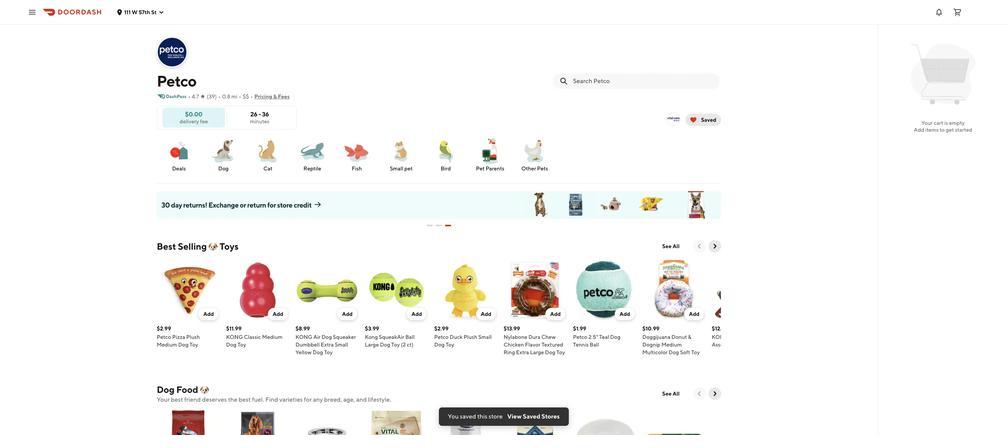 Task type: describe. For each thing, give the bounding box(es) containing it.
3 • from the left
[[239, 94, 241, 100]]

squeakair
[[379, 334, 404, 340]]

find
[[265, 396, 278, 404]]

all for first next button of carousel icon
[[673, 243, 680, 250]]

dog inside dog food 🐶 your best friend deserves the best fuel. find varieties for any breed, age, and lifestyle.
[[157, 384, 175, 395]]

assorted
[[712, 342, 734, 348]]

1 horizontal spatial small
[[390, 166, 403, 172]]

breed,
[[324, 396, 342, 404]]

petco pizza plush medium dog toy image
[[157, 259, 220, 322]]

dog right 'air'
[[322, 334, 332, 340]]

you saved this store
[[448, 413, 503, 420]]

(2
[[401, 342, 406, 348]]

dog inside $10.99 doggijuana donut & dognip medium multicolor dog soft toy
[[669, 350, 679, 356]]

exchange
[[208, 201, 239, 209]]

$1.99 petco 2.5" teal dog tennis ball
[[573, 326, 620, 348]]

🐶 for selling
[[209, 241, 218, 252]]

large inside $13.99 nylabone dura chew chicken flavor textured ring extra large dog toy
[[530, 350, 544, 356]]

best selling 🐶 toys
[[157, 241, 239, 252]]

pet inside $12.99 kong pet stix large assorted dog toy
[[730, 334, 738, 340]]

toys
[[220, 241, 239, 252]]

cat image
[[254, 137, 282, 165]]

$2.99 petco duck plush small dog toy
[[434, 326, 492, 348]]

other pets image
[[521, 137, 548, 165]]

2 best from the left
[[239, 396, 251, 404]]

0.8
[[222, 94, 230, 100]]

26 - 36 minutes
[[250, 111, 269, 124]]

$2.99 for $2.99 petco pizza plush medium dog toy
[[157, 326, 171, 332]]

fish link
[[338, 137, 376, 172]]

add inside your cart is empty add items to get started
[[914, 127, 924, 133]]

dog inside $1.99 petco 2.5" teal dog tennis ball
[[610, 334, 620, 340]]

st
[[151, 9, 157, 15]]

chicken
[[504, 342, 524, 348]]

doggijuana donut & dognip medium multicolor dog soft toy image
[[642, 259, 706, 322]]

pet parents
[[476, 166, 504, 172]]

fees
[[278, 94, 290, 100]]

flavor
[[525, 342, 540, 348]]

reptile
[[303, 166, 321, 172]]

fish
[[352, 166, 362, 172]]

dura
[[528, 334, 540, 340]]

(39)
[[207, 94, 217, 100]]

saved inside button
[[523, 413, 540, 420]]

duck
[[450, 334, 463, 340]]

previous button of carousel image for first next button of carousel icon from the bottom of the page
[[696, 390, 703, 398]]

bird link
[[427, 137, 465, 172]]

stores
[[542, 413, 560, 420]]

to
[[940, 127, 945, 133]]

small pet link
[[382, 137, 420, 172]]

fuel.
[[252, 396, 264, 404]]

kong squeakair ball large dog toy (2 ct) image
[[365, 259, 428, 322]]

toy inside $10.99 doggijuana donut & dognip medium multicolor dog soft toy
[[691, 350, 700, 356]]

medium inside $2.99 petco pizza plush medium dog toy
[[157, 342, 177, 348]]

petco for $2.99 petco pizza plush medium dog toy
[[157, 334, 171, 340]]

cat link
[[249, 137, 287, 172]]

your cart is empty add items to get started
[[914, 120, 972, 133]]

view saved stores
[[507, 413, 560, 420]]

dashpass
[[166, 94, 186, 99]]

ring
[[504, 350, 515, 356]]

returns!
[[183, 201, 207, 209]]

empty
[[949, 120, 965, 126]]

small inside $2.99 petco duck plush small dog toy
[[478, 334, 492, 340]]

0 vertical spatial pet
[[476, 166, 485, 172]]

pricing & fees button
[[254, 90, 290, 103]]

or
[[240, 201, 246, 209]]

nylabone
[[504, 334, 527, 340]]

dog inside $2.99 petco duck plush small dog toy
[[434, 342, 445, 348]]

kong for toy
[[226, 334, 243, 340]]

minutes
[[250, 118, 269, 124]]

fee
[[200, 118, 208, 124]]

add for $8.99 kong air dog squeaker dumbbell extra small yellow dog toy
[[342, 311, 353, 317]]

age,
[[343, 396, 355, 404]]

$11.99 kong classic medium dog toy
[[226, 326, 282, 348]]

$10.99 doggijuana donut & dognip medium multicolor dog soft toy
[[642, 326, 700, 356]]

dog inside $11.99 kong classic medium dog toy
[[226, 342, 236, 348]]

petco duck plush small dog toy image
[[434, 259, 498, 322]]

soft
[[680, 350, 690, 356]]

yellow
[[296, 350, 312, 356]]

deals link
[[160, 137, 198, 172]]

extra inside $13.99 nylabone dura chew chicken flavor textured ring extra large dog toy
[[516, 350, 529, 356]]

notification bell image
[[934, 7, 944, 17]]

nylabone dura chew chicken flavor textured ring extra large dog toy image
[[504, 259, 567, 322]]

w
[[132, 9, 138, 15]]

open menu image
[[28, 7, 37, 17]]

1 vertical spatial store
[[489, 413, 503, 420]]

$8.99 kong air dog squeaker dumbbell extra small yellow dog toy
[[296, 326, 356, 356]]

delivery
[[180, 118, 199, 124]]

🐶 for food
[[200, 384, 209, 395]]

pet parents link
[[471, 137, 509, 172]]

111 w 57th st button
[[117, 9, 164, 15]]

pet
[[404, 166, 413, 172]]

cart
[[934, 120, 943, 126]]

plush for pizza
[[186, 334, 200, 340]]

dog inside $3.99 kong squeakair ball large dog toy (2 ct)
[[380, 342, 390, 348]]

dog image
[[210, 137, 237, 165]]

day
[[171, 201, 182, 209]]

• 0.8 mi • $$ • pricing & fees
[[218, 94, 290, 100]]

parents
[[486, 166, 504, 172]]

$3.99
[[365, 326, 379, 332]]

pet parents image
[[476, 137, 504, 165]]

ct)
[[407, 342, 414, 348]]

kong
[[365, 334, 378, 340]]

reptile image
[[299, 137, 326, 165]]

$8.99
[[296, 326, 310, 332]]

dog link
[[204, 137, 243, 172]]

medium inside $11.99 kong classic medium dog toy
[[262, 334, 282, 340]]

toy inside $2.99 petco pizza plush medium dog toy
[[190, 342, 198, 348]]

teal
[[599, 334, 609, 340]]

toy inside $12.99 kong pet stix large assorted dog toy
[[746, 342, 755, 348]]

$2.99 for $2.99 petco duck plush small dog toy
[[434, 326, 449, 332]]

donut
[[671, 334, 687, 340]]

empty retail cart image
[[907, 38, 979, 110]]

dog inside 'link'
[[218, 166, 229, 172]]

dognip
[[642, 342, 660, 348]]

credit
[[294, 201, 312, 209]]



Task type: locate. For each thing, give the bounding box(es) containing it.
bird image
[[432, 137, 460, 165]]

add for $13.99 nylabone dura chew chicken flavor textured ring extra large dog toy
[[550, 311, 561, 317]]

all
[[673, 243, 680, 250], [673, 391, 680, 397]]

• left 0.8
[[218, 94, 221, 100]]

the
[[228, 396, 237, 404]]

1 all from the top
[[673, 243, 680, 250]]

fish image
[[343, 137, 371, 165]]

deals
[[172, 166, 186, 172]]

saved button
[[686, 114, 721, 126]]

kong inside $8.99 kong air dog squeaker dumbbell extra small yellow dog toy
[[296, 334, 312, 340]]

0 vertical spatial see all
[[662, 243, 680, 250]]

large inside $12.99 kong pet stix large assorted dog toy
[[750, 334, 763, 340]]

1 vertical spatial next button of carousel image
[[711, 390, 719, 398]]

dog left soft
[[669, 350, 679, 356]]

1 vertical spatial small
[[478, 334, 492, 340]]

1 vertical spatial see
[[662, 391, 672, 397]]

add for $10.99 doggijuana donut & dognip medium multicolor dog soft toy
[[689, 311, 699, 317]]

lifestyle.
[[368, 396, 391, 404]]

dog down the $11.99
[[226, 342, 236, 348]]

dog right "ct)"
[[434, 342, 445, 348]]

1 previous button of carousel image from the top
[[696, 243, 703, 250]]

toy inside $11.99 kong classic medium dog toy
[[238, 342, 246, 348]]

dog down dog image
[[218, 166, 229, 172]]

2.5"
[[588, 334, 598, 340]]

extra down the chicken
[[516, 350, 529, 356]]

dog inside $13.99 nylabone dura chew chicken flavor textured ring extra large dog toy
[[545, 350, 555, 356]]

toy inside $2.99 petco duck plush small dog toy
[[446, 342, 454, 348]]

•
[[188, 94, 190, 100], [218, 94, 221, 100], [239, 94, 241, 100], [251, 94, 253, 100]]

1 vertical spatial ball
[[590, 342, 599, 348]]

1 see all from the top
[[662, 243, 680, 250]]

1 vertical spatial see all link
[[658, 388, 684, 400]]

store right this
[[489, 413, 503, 420]]

small inside $8.99 kong air dog squeaker dumbbell extra small yellow dog toy
[[335, 342, 348, 348]]

$$
[[243, 94, 249, 100]]

see all link
[[658, 240, 684, 253], [658, 388, 684, 400]]

& right 'donut'
[[688, 334, 691, 340]]

classic
[[244, 334, 261, 340]]

see for first next button of carousel icon
[[662, 243, 672, 250]]

• right $$
[[251, 94, 253, 100]]

large for kong pet stix large assorted dog toy
[[750, 334, 763, 340]]

2 see from the top
[[662, 391, 672, 397]]

plush right 'pizza'
[[186, 334, 200, 340]]

0 vertical spatial all
[[673, 243, 680, 250]]

0 horizontal spatial saved
[[523, 413, 540, 420]]

your inside dog food 🐶 your best friend deserves the best fuel. find varieties for any breed, age, and lifestyle.
[[157, 396, 170, 404]]

&
[[273, 94, 277, 100], [688, 334, 691, 340]]

30
[[161, 201, 170, 209]]

see all
[[662, 243, 680, 250], [662, 391, 680, 397]]

see all link for first next button of carousel icon from the bottom of the page previous button of carousel icon
[[658, 388, 684, 400]]

small pet image
[[388, 137, 415, 165]]

toy inside $13.99 nylabone dura chew chicken flavor textured ring extra large dog toy
[[556, 350, 565, 356]]

1 plush from the left
[[186, 334, 200, 340]]

dog down 'pizza'
[[178, 342, 189, 348]]

logo image
[[667, 113, 680, 125]]

0 items, open order cart image
[[953, 7, 962, 17]]

1 vertical spatial extra
[[516, 350, 529, 356]]

2 horizontal spatial medium
[[661, 342, 682, 348]]

pet left the stix
[[730, 334, 738, 340]]

🐶 inside dog food 🐶 your best friend deserves the best fuel. find varieties for any breed, age, and lifestyle.
[[200, 384, 209, 395]]

0 horizontal spatial small
[[335, 342, 348, 348]]

petco image
[[158, 38, 187, 67]]

extra down the squeaker
[[321, 342, 334, 348]]

best down food
[[171, 396, 183, 404]]

0 horizontal spatial for
[[267, 201, 276, 209]]

is
[[944, 120, 948, 126]]

$11.99
[[226, 326, 242, 332]]

small left pet
[[390, 166, 403, 172]]

chew
[[541, 334, 556, 340]]

🐶 left toys
[[209, 241, 218, 252]]

kong for assorted
[[712, 334, 729, 340]]

textured
[[541, 342, 563, 348]]

1 horizontal spatial medium
[[262, 334, 282, 340]]

large inside $3.99 kong squeakair ball large dog toy (2 ct)
[[365, 342, 379, 348]]

-
[[258, 111, 261, 118]]

toy inside $3.99 kong squeakair ball large dog toy (2 ct)
[[391, 342, 400, 348]]

ball up "ct)"
[[405, 334, 415, 340]]

2 all from the top
[[673, 391, 680, 397]]

2 next button of carousel image from the top
[[711, 390, 719, 398]]

$3.99 kong squeakair ball large dog toy (2 ct)
[[365, 326, 415, 348]]

see all link for first next button of carousel icon previous button of carousel icon
[[658, 240, 684, 253]]

friend
[[184, 396, 201, 404]]

dog down textured
[[545, 350, 555, 356]]

petco for $2.99 petco duck plush small dog toy
[[434, 334, 449, 340]]

2 horizontal spatial large
[[750, 334, 763, 340]]

3 kong from the left
[[712, 334, 729, 340]]

for right the return
[[267, 201, 276, 209]]

kong down the $11.99
[[226, 334, 243, 340]]

4 • from the left
[[251, 94, 253, 100]]

multicolor
[[642, 350, 668, 356]]

0 vertical spatial ball
[[405, 334, 415, 340]]

medium inside $10.99 doggijuana donut & dognip medium multicolor dog soft toy
[[661, 342, 682, 348]]

petco up dashpass
[[157, 72, 196, 90]]

petco inside $2.99 petco pizza plush medium dog toy
[[157, 334, 171, 340]]

for left the 'any'
[[304, 396, 312, 404]]

1 vertical spatial saved
[[523, 413, 540, 420]]

1 next button of carousel image from the top
[[711, 243, 719, 250]]

1 horizontal spatial your
[[921, 120, 933, 126]]

pet left parents
[[476, 166, 485, 172]]

doggijuana
[[642, 334, 670, 340]]

add for $3.99 kong squeakair ball large dog toy (2 ct)
[[411, 311, 422, 317]]

$2.99 petco pizza plush medium dog toy
[[157, 326, 200, 348]]

next button of carousel image
[[711, 243, 719, 250], [711, 390, 719, 398]]

started
[[955, 127, 972, 133]]

add for $2.99 petco duck plush small dog toy
[[481, 311, 491, 317]]

1 horizontal spatial large
[[530, 350, 544, 356]]

kong inside $11.99 kong classic medium dog toy
[[226, 334, 243, 340]]

saved right logo
[[701, 117, 716, 123]]

1 horizontal spatial &
[[688, 334, 691, 340]]

best
[[171, 396, 183, 404], [239, 396, 251, 404]]

0 vertical spatial small
[[390, 166, 403, 172]]

petco for $1.99 petco 2.5" teal dog tennis ball
[[573, 334, 587, 340]]

pizza
[[172, 334, 185, 340]]

medium right classic on the left
[[262, 334, 282, 340]]

0 vertical spatial &
[[273, 94, 277, 100]]

dog left food
[[157, 384, 175, 395]]

$2.99 inside $2.99 petco duck plush small dog toy
[[434, 326, 449, 332]]

0 horizontal spatial ball
[[405, 334, 415, 340]]

1 $2.99 from the left
[[157, 326, 171, 332]]

your left friend
[[157, 396, 170, 404]]

other
[[521, 166, 536, 172]]

2 kong from the left
[[296, 334, 312, 340]]

kong classic medium dog toy image
[[226, 259, 289, 322]]

reptile link
[[293, 137, 332, 172]]

and
[[356, 396, 367, 404]]

1 horizontal spatial extra
[[516, 350, 529, 356]]

add for $2.99 petco pizza plush medium dog toy
[[203, 311, 214, 317]]

pets
[[537, 166, 548, 172]]

see all for see all link corresponding to first next button of carousel icon previous button of carousel icon
[[662, 243, 680, 250]]

1 horizontal spatial kong
[[296, 334, 312, 340]]

0 vertical spatial next button of carousel image
[[711, 243, 719, 250]]

0 horizontal spatial medium
[[157, 342, 177, 348]]

Search Petco search field
[[573, 77, 713, 85]]

$0.00
[[185, 111, 202, 118]]

small right the duck
[[478, 334, 492, 340]]

any
[[313, 396, 323, 404]]

cat
[[263, 166, 272, 172]]

best right the
[[239, 396, 251, 404]]

$10.99
[[642, 326, 660, 332]]

air
[[313, 334, 320, 340]]

add for $1.99 petco 2.5" teal dog tennis ball
[[620, 311, 630, 317]]

dog inside $2.99 petco pizza plush medium dog toy
[[178, 342, 189, 348]]

bird
[[441, 166, 451, 172]]

1 horizontal spatial pet
[[730, 334, 738, 340]]

dog down the stix
[[735, 342, 745, 348]]

& inside $10.99 doggijuana donut & dognip medium multicolor dog soft toy
[[688, 334, 691, 340]]

add for $11.99 kong classic medium dog toy
[[273, 311, 283, 317]]

saved
[[460, 413, 476, 420]]

large right the stix
[[750, 334, 763, 340]]

1 vertical spatial your
[[157, 396, 170, 404]]

extra inside $8.99 kong air dog squeaker dumbbell extra small yellow dog toy
[[321, 342, 334, 348]]

ball inside $1.99 petco 2.5" teal dog tennis ball
[[590, 342, 599, 348]]

kong air dog squeaker dumbbell extra small yellow dog toy image
[[296, 259, 359, 322]]

ball
[[405, 334, 415, 340], [590, 342, 599, 348]]

2 vertical spatial large
[[530, 350, 544, 356]]

1 kong from the left
[[226, 334, 243, 340]]

0 vertical spatial see
[[662, 243, 672, 250]]

petco left the duck
[[434, 334, 449, 340]]

store left credit
[[277, 201, 292, 209]]

$13.99
[[504, 326, 520, 332]]

small pet
[[390, 166, 413, 172]]

2 • from the left
[[218, 94, 221, 100]]

0 vertical spatial previous button of carousel image
[[696, 243, 703, 250]]

tennis
[[573, 342, 589, 348]]

1 horizontal spatial saved
[[701, 117, 716, 123]]

plush inside $2.99 petco duck plush small dog toy
[[464, 334, 477, 340]]

for inside dog food 🐶 your best friend deserves the best fuel. find varieties for any breed, age, and lifestyle.
[[304, 396, 312, 404]]

dog inside $12.99 kong pet stix large assorted dog toy
[[735, 342, 745, 348]]

dog right the teal
[[610, 334, 620, 340]]

saved inside button
[[701, 117, 716, 123]]

deals image
[[165, 137, 193, 165]]

petco inside $1.99 petco 2.5" teal dog tennis ball
[[573, 334, 587, 340]]

items
[[925, 127, 939, 133]]

1 vertical spatial pet
[[730, 334, 738, 340]]

dumbbell
[[296, 342, 320, 348]]

kong up assorted
[[712, 334, 729, 340]]

you
[[448, 413, 459, 420]]

large down the flavor
[[530, 350, 544, 356]]

1 horizontal spatial best
[[239, 396, 251, 404]]

food
[[176, 384, 198, 395]]

30 day returns! exchange or return for store credit
[[161, 201, 312, 209]]

0 horizontal spatial large
[[365, 342, 379, 348]]

$13.99 nylabone dura chew chicken flavor textured ring extra large dog toy
[[504, 326, 565, 356]]

$0.00 delivery fee
[[180, 111, 208, 124]]

2 previous button of carousel image from the top
[[696, 390, 703, 398]]

1 horizontal spatial ball
[[590, 342, 599, 348]]

view
[[507, 413, 522, 420]]

1 vertical spatial &
[[688, 334, 691, 340]]

petco left 'pizza'
[[157, 334, 171, 340]]

0 vertical spatial 🐶
[[209, 241, 218, 252]]

mi
[[231, 94, 237, 100]]

1 see from the top
[[662, 243, 672, 250]]

petco 2.5" teal dog tennis ball image
[[573, 259, 636, 322]]

petco inside $2.99 petco duck plush small dog toy
[[434, 334, 449, 340]]

• left 4.7
[[188, 94, 190, 100]]

1 • from the left
[[188, 94, 190, 100]]

2 vertical spatial small
[[335, 342, 348, 348]]

this
[[477, 413, 488, 420]]

petco up tennis
[[573, 334, 587, 340]]

ball inside $3.99 kong squeakair ball large dog toy (2 ct)
[[405, 334, 415, 340]]

1 horizontal spatial plush
[[464, 334, 477, 340]]

1 see all link from the top
[[658, 240, 684, 253]]

2 horizontal spatial small
[[478, 334, 492, 340]]

& left the fees
[[273, 94, 277, 100]]

$2.99 inside $2.99 petco pizza plush medium dog toy
[[157, 326, 171, 332]]

saved
[[701, 117, 716, 123], [523, 413, 540, 420]]

plush for duck
[[464, 334, 477, 340]]

all for first next button of carousel icon from the bottom of the page
[[673, 391, 680, 397]]

2 see all from the top
[[662, 391, 680, 397]]

2 $2.99 from the left
[[434, 326, 449, 332]]

toy inside $8.99 kong air dog squeaker dumbbell extra small yellow dog toy
[[324, 350, 333, 356]]

your inside your cart is empty add items to get started
[[921, 120, 933, 126]]

36
[[262, 111, 269, 118]]

previous button of carousel image for first next button of carousel icon
[[696, 243, 703, 250]]

0 vertical spatial extra
[[321, 342, 334, 348]]

selling
[[178, 241, 207, 252]]

1 vertical spatial see all
[[662, 391, 680, 397]]

2 see all link from the top
[[658, 388, 684, 400]]

medium down 'pizza'
[[157, 342, 177, 348]]

get
[[946, 127, 954, 133]]

view saved stores button
[[507, 413, 560, 421]]

0 horizontal spatial your
[[157, 396, 170, 404]]

plush right the duck
[[464, 334, 477, 340]]

squeaker
[[333, 334, 356, 340]]

pricing
[[254, 94, 272, 100]]

other pets link
[[516, 137, 554, 172]]

1 horizontal spatial store
[[489, 413, 503, 420]]

0 vertical spatial see all link
[[658, 240, 684, 253]]

1 vertical spatial 🐶
[[200, 384, 209, 395]]

0 vertical spatial large
[[750, 334, 763, 340]]

small down the squeaker
[[335, 342, 348, 348]]

extra
[[321, 342, 334, 348], [516, 350, 529, 356]]

1 vertical spatial previous button of carousel image
[[696, 390, 703, 398]]

0 horizontal spatial $2.99
[[157, 326, 171, 332]]

large down kong on the left bottom of the page
[[365, 342, 379, 348]]

plush inside $2.99 petco pizza plush medium dog toy
[[186, 334, 200, 340]]

dog food 🐶 your best friend deserves the best fuel. find varieties for any breed, age, and lifestyle.
[[157, 384, 391, 404]]

2 plush from the left
[[464, 334, 477, 340]]

1 horizontal spatial $2.99
[[434, 326, 449, 332]]

dog
[[218, 166, 229, 172], [322, 334, 332, 340], [610, 334, 620, 340], [178, 342, 189, 348], [226, 342, 236, 348], [380, 342, 390, 348], [434, 342, 445, 348], [735, 342, 745, 348], [313, 350, 323, 356], [545, 350, 555, 356], [669, 350, 679, 356], [157, 384, 175, 395]]

dog down dumbbell
[[313, 350, 323, 356]]

dog down squeakair
[[380, 342, 390, 348]]

0 vertical spatial for
[[267, 201, 276, 209]]

your up items
[[921, 120, 933, 126]]

see all for see all link for first next button of carousel icon from the bottom of the page previous button of carousel icon
[[662, 391, 680, 397]]

1 vertical spatial for
[[304, 396, 312, 404]]

kong inside $12.99 kong pet stix large assorted dog toy
[[712, 334, 729, 340]]

0 vertical spatial your
[[921, 120, 933, 126]]

26
[[250, 111, 257, 118]]

large for kong squeakair ball large dog toy (2 ct)
[[365, 342, 379, 348]]

1 best from the left
[[171, 396, 183, 404]]

kong down $8.99
[[296, 334, 312, 340]]

🐶 up deserves
[[200, 384, 209, 395]]

saved right view
[[523, 413, 540, 420]]

add
[[914, 127, 924, 133], [203, 311, 214, 317], [273, 311, 283, 317], [342, 311, 353, 317], [411, 311, 422, 317], [481, 311, 491, 317], [550, 311, 561, 317], [620, 311, 630, 317], [689, 311, 699, 317]]

1 horizontal spatial for
[[304, 396, 312, 404]]

stix
[[739, 334, 748, 340]]

2 horizontal spatial kong
[[712, 334, 729, 340]]

4.7
[[192, 94, 199, 100]]

0 vertical spatial store
[[277, 201, 292, 209]]

🐶
[[209, 241, 218, 252], [200, 384, 209, 395]]

0 horizontal spatial plush
[[186, 334, 200, 340]]

0 horizontal spatial &
[[273, 94, 277, 100]]

medium down 'donut'
[[661, 342, 682, 348]]

1 vertical spatial large
[[365, 342, 379, 348]]

0 horizontal spatial extra
[[321, 342, 334, 348]]

$2.99
[[157, 326, 171, 332], [434, 326, 449, 332]]

best selling 🐶 toys link
[[157, 240, 239, 253]]

0 vertical spatial saved
[[701, 117, 716, 123]]

0 horizontal spatial kong
[[226, 334, 243, 340]]

0 horizontal spatial store
[[277, 201, 292, 209]]

ball down 2.5"
[[590, 342, 599, 348]]

• right mi
[[239, 94, 241, 100]]

$12.99
[[712, 326, 728, 332]]

for
[[267, 201, 276, 209], [304, 396, 312, 404]]

see for first next button of carousel icon from the bottom of the page
[[662, 391, 672, 397]]

0 horizontal spatial best
[[171, 396, 183, 404]]

previous button of carousel image
[[696, 243, 703, 250], [696, 390, 703, 398]]

0 horizontal spatial pet
[[476, 166, 485, 172]]

1 vertical spatial all
[[673, 391, 680, 397]]

kong for dumbbell
[[296, 334, 312, 340]]



Task type: vqa. For each thing, say whether or not it's contained in the screenshot.
$12.99 Kong Pet Stix Large Assorted Dog Toy at the right
yes



